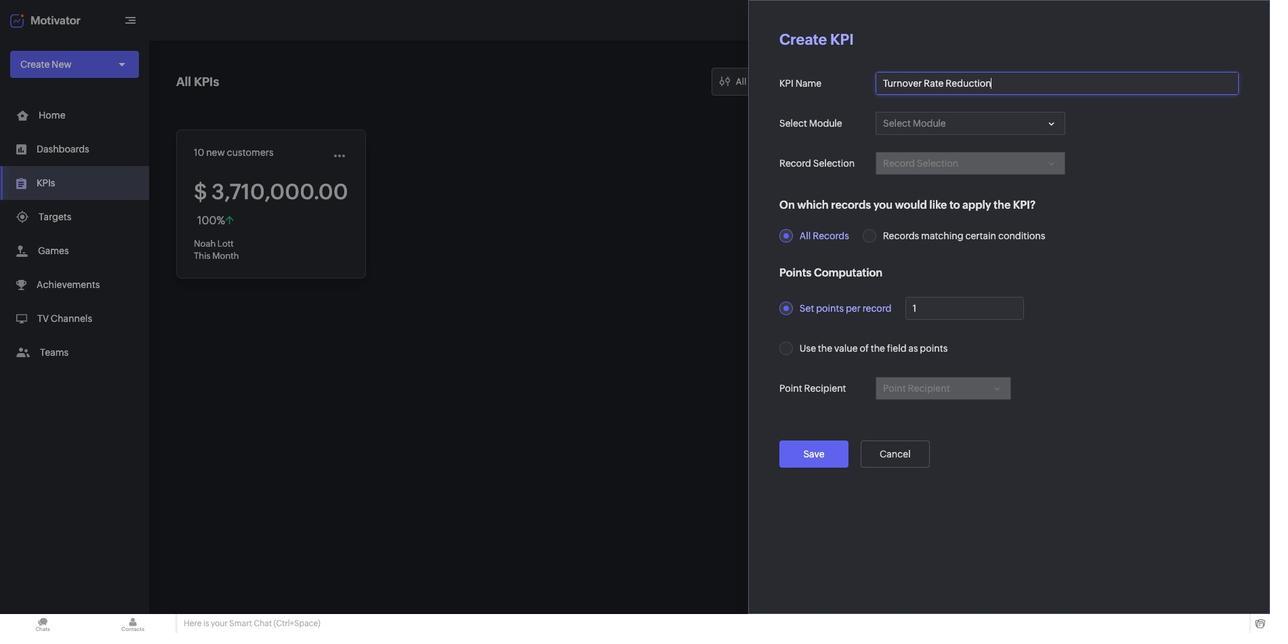 Task type: vqa. For each thing, say whether or not it's contained in the screenshot.
Projects LINK
no



Task type: locate. For each thing, give the bounding box(es) containing it.
0 horizontal spatial recipient
[[804, 383, 846, 394]]

2 point from the left
[[883, 383, 906, 394]]

1 horizontal spatial select
[[883, 118, 911, 129]]

1 horizontal spatial point recipient
[[883, 383, 950, 394]]

use the value of the field as points
[[800, 343, 948, 354]]

record
[[863, 303, 892, 314]]

Point Recipient field
[[876, 377, 1012, 400]]

1 records from the left
[[813, 231, 849, 241]]

1 horizontal spatial selection
[[917, 158, 959, 169]]

kpi
[[831, 31, 854, 48], [780, 78, 794, 89]]

0 vertical spatial points
[[816, 303, 844, 314]]

customers
[[227, 147, 274, 158]]

0 horizontal spatial module
[[809, 118, 843, 129]]

record
[[780, 158, 812, 169], [883, 158, 915, 169]]

recipient down use
[[804, 383, 846, 394]]

0 horizontal spatial records
[[813, 231, 849, 241]]

Record Selection field
[[876, 152, 1066, 175]]

per
[[846, 303, 861, 314]]

1 horizontal spatial kpis
[[194, 75, 219, 89]]

2 selection from the left
[[917, 158, 959, 169]]

create kpi
[[780, 31, 854, 48]]

0 horizontal spatial select
[[780, 118, 807, 129]]

user image
[[1228, 9, 1250, 31]]

1 horizontal spatial point
[[883, 383, 906, 394]]

1 select module from the left
[[780, 118, 843, 129]]

cancel
[[880, 449, 911, 460]]

0 horizontal spatial kpi
[[780, 78, 794, 89]]

chats image
[[0, 614, 85, 633]]

as
[[909, 343, 918, 354]]

record selection up the "which"
[[780, 158, 855, 169]]

2 point recipient from the left
[[883, 383, 950, 394]]

all for all records
[[800, 231, 811, 241]]

0 horizontal spatial selection
[[813, 158, 855, 169]]

0 horizontal spatial select module
[[780, 118, 843, 129]]

records down on which records you would like to apply the kpi?
[[883, 231, 919, 241]]

of
[[860, 343, 869, 354]]

point recipient
[[780, 383, 846, 394], [883, 383, 950, 394]]

select inside field
[[883, 118, 911, 129]]

tv channels
[[37, 313, 92, 324]]

points right as
[[920, 343, 948, 354]]

records
[[813, 231, 849, 241], [883, 231, 919, 241]]

2 records from the left
[[883, 231, 919, 241]]

all kpis
[[176, 75, 219, 89]]

selection
[[813, 158, 855, 169], [917, 158, 959, 169]]

1 horizontal spatial record selection
[[883, 158, 959, 169]]

module down name
[[809, 118, 843, 129]]

0 horizontal spatial point recipient
[[780, 383, 846, 394]]

points right set
[[816, 303, 844, 314]]

contacts image
[[90, 614, 176, 633]]

recipient down as
[[908, 383, 950, 394]]

points
[[816, 303, 844, 314], [920, 343, 948, 354]]

is
[[203, 619, 209, 628]]

kpi name
[[780, 78, 822, 89]]

record inside field
[[883, 158, 915, 169]]

here is your smart chat (ctrl+space)
[[184, 619, 321, 628]]

1 horizontal spatial points
[[920, 343, 948, 354]]

record selection up would in the top of the page
[[883, 158, 959, 169]]

0 horizontal spatial record
[[780, 158, 812, 169]]

1 horizontal spatial module
[[913, 118, 946, 129]]

0 horizontal spatial all
[[176, 75, 191, 89]]

records
[[831, 199, 871, 212]]

module inside field
[[913, 118, 946, 129]]

create for create new
[[20, 59, 50, 70]]

create left new
[[20, 59, 50, 70]]

records down the "which"
[[813, 231, 849, 241]]

1 horizontal spatial recipient
[[908, 383, 950, 394]]

0 vertical spatial kpis
[[194, 75, 219, 89]]

point
[[780, 383, 803, 394], [883, 383, 906, 394]]

records matching certain conditions
[[883, 231, 1046, 241]]

module up record selection field
[[913, 118, 946, 129]]

module
[[809, 118, 843, 129], [913, 118, 946, 129]]

chat
[[254, 619, 272, 628]]

1 vertical spatial kpis
[[37, 178, 55, 188]]

0 horizontal spatial create
[[20, 59, 50, 70]]

point recipient down use
[[780, 383, 846, 394]]

home
[[39, 110, 65, 121]]

10
[[194, 147, 204, 158]]

save
[[804, 449, 825, 460]]

selection up like
[[917, 158, 959, 169]]

kpi?
[[1013, 199, 1036, 212]]

1 horizontal spatial select module
[[883, 118, 946, 129]]

0 horizontal spatial record selection
[[780, 158, 855, 169]]

motivator
[[31, 14, 81, 27]]

None text field
[[877, 73, 1239, 94]]

noah lott this month
[[194, 239, 239, 261]]

all
[[176, 75, 191, 89], [800, 231, 811, 241]]

3,710,000.00
[[211, 180, 348, 204]]

record up on which records you would like to apply the kpi?
[[883, 158, 915, 169]]

1 select from the left
[[780, 118, 807, 129]]

smart
[[229, 619, 252, 628]]

1 point recipient from the left
[[780, 383, 846, 394]]

0 vertical spatial create
[[780, 31, 827, 48]]

1 module from the left
[[809, 118, 843, 129]]

2 record from the left
[[883, 158, 915, 169]]

computation
[[814, 266, 883, 279]]

$
[[194, 180, 207, 204]]

selection up records
[[813, 158, 855, 169]]

$ 3,710,000.00
[[194, 180, 348, 204]]

2 record selection from the left
[[883, 158, 959, 169]]

would
[[895, 199, 927, 212]]

your
[[211, 619, 228, 628]]

2 recipient from the left
[[908, 383, 950, 394]]

0 horizontal spatial points
[[816, 303, 844, 314]]

on which records you would like to apply the kpi?
[[780, 199, 1036, 212]]

you
[[874, 199, 893, 212]]

1 vertical spatial all
[[800, 231, 811, 241]]

certain
[[966, 231, 997, 241]]

the right of
[[871, 343, 885, 354]]

list
[[0, 98, 149, 369]]

the right use
[[818, 343, 833, 354]]

the left kpi?
[[994, 199, 1011, 212]]

0 horizontal spatial the
[[818, 343, 833, 354]]

set points per record
[[800, 303, 892, 314]]

1 horizontal spatial create
[[780, 31, 827, 48]]

here
[[184, 619, 202, 628]]

value
[[835, 343, 858, 354]]

select module
[[780, 118, 843, 129], [883, 118, 946, 129]]

create
[[780, 31, 827, 48], [20, 59, 50, 70]]

1 vertical spatial create
[[20, 59, 50, 70]]

kpis
[[194, 75, 219, 89], [37, 178, 55, 188]]

targets
[[39, 212, 71, 222]]

cancel button
[[861, 441, 930, 468]]

select
[[780, 118, 807, 129], [883, 118, 911, 129]]

record selection
[[780, 158, 855, 169], [883, 158, 959, 169]]

create for create kpi
[[780, 31, 827, 48]]

1 horizontal spatial record
[[883, 158, 915, 169]]

point down use
[[780, 383, 803, 394]]

new
[[206, 147, 225, 158]]

0 horizontal spatial point
[[780, 383, 803, 394]]

2 select module from the left
[[883, 118, 946, 129]]

set
[[800, 303, 814, 314]]

the
[[994, 199, 1011, 212], [818, 343, 833, 354], [871, 343, 885, 354]]

1 horizontal spatial all
[[800, 231, 811, 241]]

0 vertical spatial all
[[176, 75, 191, 89]]

selection inside field
[[917, 158, 959, 169]]

recipient
[[804, 383, 846, 394], [908, 383, 950, 394]]

create up kpi name
[[780, 31, 827, 48]]

apply
[[963, 199, 992, 212]]

1 horizontal spatial kpi
[[831, 31, 854, 48]]

record up on
[[780, 158, 812, 169]]

to
[[950, 199, 960, 212]]

point recipient down as
[[883, 383, 950, 394]]

point down field
[[883, 383, 906, 394]]

2 select from the left
[[883, 118, 911, 129]]

2 module from the left
[[913, 118, 946, 129]]

1 horizontal spatial records
[[883, 231, 919, 241]]



Task type: describe. For each thing, give the bounding box(es) containing it.
lott
[[218, 239, 234, 249]]

100%
[[197, 214, 225, 227]]

points computation
[[780, 266, 883, 279]]

new
[[52, 59, 72, 70]]

achievements
[[37, 279, 100, 290]]

all records
[[800, 231, 849, 241]]

on
[[780, 199, 795, 212]]

which
[[797, 199, 829, 212]]

Select Module field
[[876, 112, 1066, 135]]

create new
[[20, 59, 72, 70]]

2 horizontal spatial the
[[994, 199, 1011, 212]]

0 vertical spatial kpi
[[831, 31, 854, 48]]

recipient inside field
[[908, 383, 950, 394]]

noah
[[194, 239, 216, 249]]

games
[[38, 245, 69, 256]]

(ctrl+space)
[[274, 619, 321, 628]]

like
[[930, 199, 947, 212]]

select module inside field
[[883, 118, 946, 129]]

use
[[800, 343, 816, 354]]

1 selection from the left
[[813, 158, 855, 169]]

matching
[[921, 231, 964, 241]]

1 record from the left
[[780, 158, 812, 169]]

teams
[[40, 347, 69, 358]]

1 record selection from the left
[[780, 158, 855, 169]]

conditions
[[999, 231, 1046, 241]]

dashboards
[[37, 144, 89, 155]]

0 horizontal spatial kpis
[[37, 178, 55, 188]]

field
[[887, 343, 907, 354]]

1 vertical spatial kpi
[[780, 78, 794, 89]]

point inside field
[[883, 383, 906, 394]]

month
[[212, 251, 239, 261]]

point recipient inside field
[[883, 383, 950, 394]]

tv
[[37, 313, 49, 324]]

1 point from the left
[[780, 383, 803, 394]]

10 new customers
[[194, 147, 274, 158]]

Add Points text field
[[906, 298, 1023, 319]]

channels
[[51, 313, 92, 324]]

this
[[194, 251, 211, 261]]

1 vertical spatial points
[[920, 343, 948, 354]]

list containing home
[[0, 98, 149, 369]]

all for all kpis
[[176, 75, 191, 89]]

record selection inside field
[[883, 158, 959, 169]]

save button
[[780, 441, 849, 468]]

points
[[780, 266, 812, 279]]

1 recipient from the left
[[804, 383, 846, 394]]

1 horizontal spatial the
[[871, 343, 885, 354]]

name
[[796, 78, 822, 89]]



